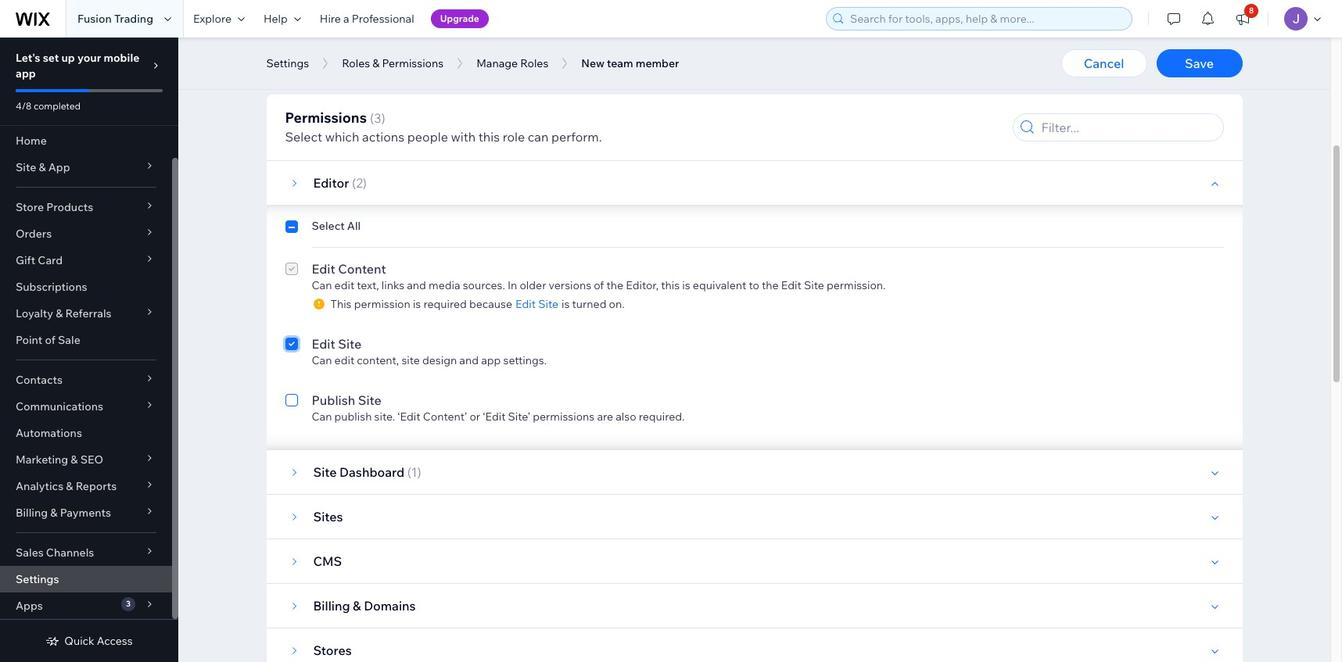 Task type: locate. For each thing, give the bounding box(es) containing it.
& left reports
[[66, 480, 73, 494]]

app inside edit site can edit content, site design and app settings.
[[481, 354, 501, 368]]

content,
[[357, 354, 399, 368]]

of up turned in the top of the page
[[594, 279, 604, 293]]

site & app
[[16, 160, 70, 174]]

& left app
[[39, 160, 46, 174]]

1 vertical spatial edit
[[335, 354, 355, 368]]

0 horizontal spatial permissions
[[285, 109, 367, 127]]

marketing & seo button
[[0, 447, 172, 473]]

edit left content,
[[335, 354, 355, 368]]

is left equivalent at the right top
[[683, 279, 691, 293]]

1 horizontal spatial roles
[[521, 56, 549, 70]]

'edit right or
[[483, 410, 506, 424]]

edit inside edit site can edit content, site design and app settings.
[[335, 354, 355, 368]]

and
[[407, 279, 426, 293], [460, 354, 479, 368]]

publish site can publish site. 'edit content' or 'edit site' permissions are also required.
[[312, 393, 685, 424]]

& left seo
[[71, 453, 78, 467]]

this left role
[[479, 129, 500, 145]]

) for permissions
[[381, 110, 385, 126]]

settings inside button
[[266, 56, 309, 70]]

& inside dropdown button
[[39, 160, 46, 174]]

can inside edit site can edit content, site design and app settings.
[[312, 354, 332, 368]]

3
[[374, 110, 381, 126], [126, 599, 131, 610]]

0 vertical spatial edit
[[335, 279, 355, 293]]

help button
[[254, 0, 311, 38]]

1 vertical spatial settings
[[16, 573, 59, 587]]

point of sale link
[[0, 327, 172, 354]]

1 horizontal spatial is
[[562, 297, 570, 311]]

hire a professional
[[320, 12, 414, 26]]

billing & domains
[[313, 599, 416, 614]]

card
[[38, 254, 63, 268]]

0 horizontal spatial the
[[607, 279, 624, 293]]

0 vertical spatial app
[[16, 67, 36, 81]]

and inside edit site can edit content, site design and app settings.
[[460, 354, 479, 368]]

4/8 completed
[[16, 100, 81, 112]]

'edit right site.
[[398, 410, 421, 424]]

Filter... field
[[1037, 114, 1219, 141]]

0 vertical spatial 3
[[374, 110, 381, 126]]

subscriptions
[[16, 280, 87, 294]]

settings link
[[0, 566, 172, 593]]

subscriptions link
[[0, 274, 172, 300]]

1 vertical spatial and
[[460, 354, 479, 368]]

2 the from the left
[[762, 279, 779, 293]]

billing up stores
[[313, 599, 350, 614]]

select left which
[[285, 129, 322, 145]]

actions
[[362, 129, 405, 145]]

edit for content
[[335, 279, 355, 293]]

edit
[[335, 279, 355, 293], [335, 354, 355, 368]]

app left 'settings.'
[[481, 354, 501, 368]]

8
[[1250, 5, 1254, 16]]

0 vertical spatial (
[[370, 110, 374, 126]]

2 horizontal spatial )
[[417, 465, 422, 480]]

2 'edit from the left
[[483, 410, 506, 424]]

2 vertical spatial can
[[312, 410, 332, 424]]

store products
[[16, 200, 93, 214]]

settings
[[266, 56, 309, 70], [16, 573, 59, 587]]

billing down "analytics"
[[16, 506, 48, 520]]

1 horizontal spatial (
[[370, 110, 374, 126]]

of
[[594, 279, 604, 293], [45, 333, 55, 347]]

permissions up which
[[285, 109, 367, 127]]

settings down help button
[[266, 56, 309, 70]]

site down home
[[16, 160, 36, 174]]

2 horizontal spatial (
[[407, 465, 411, 480]]

0 horizontal spatial and
[[407, 279, 426, 293]]

0 horizontal spatial of
[[45, 333, 55, 347]]

roles right manage
[[521, 56, 549, 70]]

settings down sales
[[16, 573, 59, 587]]

let's set up your mobile app
[[16, 51, 140, 81]]

0 horizontal spatial )
[[363, 175, 367, 191]]

new
[[582, 56, 605, 70]]

3 can from the top
[[312, 410, 332, 424]]

site up sites
[[313, 465, 337, 480]]

0 horizontal spatial app
[[16, 67, 36, 81]]

1 vertical spatial )
[[363, 175, 367, 191]]

store
[[16, 200, 44, 214]]

0 vertical spatial can
[[312, 279, 332, 293]]

3 up actions
[[374, 110, 381, 126]]

billing for billing & payments
[[16, 506, 48, 520]]

1 horizontal spatial 'edit
[[483, 410, 506, 424]]

manage roles button
[[469, 52, 557, 75]]

member
[[636, 56, 680, 70]]

edit content can edit text, links and media sources. in older versions of the editor, this is equivalent to the edit site permission.
[[312, 261, 886, 293]]

is left required
[[413, 297, 421, 311]]

app
[[16, 67, 36, 81], [481, 354, 501, 368]]

of left sale
[[45, 333, 55, 347]]

can inside edit content can edit text, links and media sources. in older versions of the editor, this is equivalent to the edit site permission.
[[312, 279, 332, 293]]

1 horizontal spatial the
[[762, 279, 779, 293]]

0 horizontal spatial settings
[[16, 573, 59, 587]]

3 up access
[[126, 599, 131, 610]]

0 vertical spatial billing
[[16, 506, 48, 520]]

roles down a
[[342, 56, 370, 70]]

1 vertical spatial (
[[352, 175, 356, 191]]

the up on.
[[607, 279, 624, 293]]

None checkbox
[[285, 260, 298, 311], [285, 391, 298, 424], [285, 260, 298, 311], [285, 391, 298, 424]]

upgrade
[[440, 13, 480, 24]]

dashboard
[[340, 465, 405, 480]]

1 horizontal spatial app
[[481, 354, 501, 368]]

fusion trading
[[77, 12, 153, 26]]

edit down older
[[516, 297, 536, 311]]

) up actions
[[381, 110, 385, 126]]

manage roles
[[477, 56, 549, 70]]

edit up this
[[335, 279, 355, 293]]

payments
[[60, 506, 111, 520]]

required.
[[639, 410, 685, 424]]

0 vertical spatial and
[[407, 279, 426, 293]]

2 horizontal spatial is
[[683, 279, 691, 293]]

0 vertical spatial permissions
[[382, 56, 444, 70]]

1 vertical spatial permissions
[[285, 109, 367, 127]]

0 vertical spatial settings
[[266, 56, 309, 70]]

settings inside sidebar element
[[16, 573, 59, 587]]

can
[[312, 279, 332, 293], [312, 354, 332, 368], [312, 410, 332, 424]]

of inside edit content can edit text, links and media sources. in older versions of the editor, this is equivalent to the edit site permission.
[[594, 279, 604, 293]]

1 vertical spatial this
[[661, 279, 680, 293]]

marketing
[[16, 453, 68, 467]]

is down the versions
[[562, 297, 570, 311]]

site
[[16, 160, 36, 174], [804, 279, 825, 293], [538, 297, 559, 311], [338, 336, 362, 352], [358, 393, 382, 408], [313, 465, 337, 480]]

settings button
[[259, 52, 317, 75]]

communications
[[16, 400, 103, 414]]

0 horizontal spatial billing
[[16, 506, 48, 520]]

can up publish
[[312, 354, 332, 368]]

site up site.
[[358, 393, 382, 408]]

equivalent
[[693, 279, 747, 293]]

edit site button
[[513, 297, 562, 311]]

2 can from the top
[[312, 354, 332, 368]]

None checkbox
[[285, 219, 298, 238], [285, 335, 298, 368], [285, 219, 298, 238], [285, 335, 298, 368]]

editor,
[[626, 279, 659, 293]]

can up this
[[312, 279, 332, 293]]

0 horizontal spatial 'edit
[[398, 410, 421, 424]]

) right the dashboard
[[417, 465, 422, 480]]

0 horizontal spatial 3
[[126, 599, 131, 610]]

site up content,
[[338, 336, 362, 352]]

0 horizontal spatial roles
[[342, 56, 370, 70]]

& for referrals
[[56, 307, 63, 321]]

& inside popup button
[[66, 480, 73, 494]]

0 horizontal spatial this
[[479, 129, 500, 145]]

What is this role used for? text field
[[378, 0, 730, 56]]

& inside button
[[373, 56, 380, 70]]

1 horizontal spatial )
[[381, 110, 385, 126]]

with
[[451, 129, 476, 145]]

publish
[[335, 410, 372, 424]]

sites
[[313, 509, 343, 525]]

billing inside dropdown button
[[16, 506, 48, 520]]

( right the dashboard
[[407, 465, 411, 480]]

roles
[[342, 56, 370, 70], [521, 56, 549, 70]]

1 horizontal spatial of
[[594, 279, 604, 293]]

1 horizontal spatial this
[[661, 279, 680, 293]]

& left domains
[[353, 599, 361, 614]]

0 vertical spatial of
[[594, 279, 604, 293]]

can inside the publish site can publish site. 'edit content' or 'edit site' permissions are also required.
[[312, 410, 332, 424]]

text,
[[357, 279, 379, 293]]

1 horizontal spatial billing
[[313, 599, 350, 614]]

access
[[97, 635, 133, 649]]

) for editor
[[363, 175, 367, 191]]

1 edit from the top
[[335, 279, 355, 293]]

permission
[[354, 297, 411, 311]]

1 vertical spatial 3
[[126, 599, 131, 610]]

to
[[749, 279, 760, 293]]

1 horizontal spatial permissions
[[382, 56, 444, 70]]

this right editor,
[[661, 279, 680, 293]]

& for domains
[[353, 599, 361, 614]]

or
[[470, 410, 480, 424]]

and right design
[[460, 354, 479, 368]]

stores
[[313, 643, 352, 659]]

permissions down professional
[[382, 56, 444, 70]]

1 vertical spatial billing
[[313, 599, 350, 614]]

this inside permissions ( 3 ) select which actions people with this role can perform.
[[479, 129, 500, 145]]

1 horizontal spatial 3
[[374, 110, 381, 126]]

roles & permissions
[[342, 56, 444, 70]]

site dashboard ( 1 )
[[313, 465, 422, 480]]

0 horizontal spatial (
[[352, 175, 356, 191]]

1 vertical spatial can
[[312, 354, 332, 368]]

edit site can edit content, site design and app settings.
[[312, 336, 547, 368]]

0 vertical spatial )
[[381, 110, 385, 126]]

& right loyalty
[[56, 307, 63, 321]]

& for payments
[[50, 506, 58, 520]]

select left the all
[[312, 219, 345, 233]]

site inside edit site can edit content, site design and app settings.
[[338, 336, 362, 352]]

billing & payments button
[[0, 500, 172, 527]]

& for seo
[[71, 453, 78, 467]]

app down let's
[[16, 67, 36, 81]]

) inside permissions ( 3 ) select which actions people with this role can perform.
[[381, 110, 385, 126]]

) right editor
[[363, 175, 367, 191]]

site inside dropdown button
[[16, 160, 36, 174]]

is
[[683, 279, 691, 293], [413, 297, 421, 311], [562, 297, 570, 311]]

1 horizontal spatial and
[[460, 354, 479, 368]]

0 vertical spatial this
[[479, 129, 500, 145]]

2 roles from the left
[[521, 56, 549, 70]]

0 vertical spatial select
[[285, 129, 322, 145]]

1 can from the top
[[312, 279, 332, 293]]

set
[[43, 51, 59, 65]]

roles & permissions button
[[334, 52, 452, 75]]

the right to
[[762, 279, 779, 293]]

( inside permissions ( 3 ) select which actions people with this role can perform.
[[370, 110, 374, 126]]

permissions
[[382, 56, 444, 70], [285, 109, 367, 127]]

completed
[[34, 100, 81, 112]]

1 vertical spatial of
[[45, 333, 55, 347]]

& down professional
[[373, 56, 380, 70]]

a
[[344, 12, 349, 26]]

Search for tools, apps, help & more... field
[[846, 8, 1127, 30]]

loyalty & referrals
[[16, 307, 112, 321]]

2 vertical spatial )
[[417, 465, 422, 480]]

1 vertical spatial app
[[481, 354, 501, 368]]

and right links
[[407, 279, 426, 293]]

store products button
[[0, 194, 172, 221]]

site left 'permission.'
[[804, 279, 825, 293]]

& inside popup button
[[56, 307, 63, 321]]

edit down this
[[312, 336, 335, 352]]

home
[[16, 134, 47, 148]]

edit right to
[[782, 279, 802, 293]]

& down analytics & reports
[[50, 506, 58, 520]]

site & app button
[[0, 154, 172, 181]]

hire
[[320, 12, 341, 26]]

seo
[[80, 453, 103, 467]]

2 vertical spatial (
[[407, 465, 411, 480]]

can down publish
[[312, 410, 332, 424]]

contacts
[[16, 373, 63, 387]]

( up actions
[[370, 110, 374, 126]]

billing
[[16, 506, 48, 520], [313, 599, 350, 614]]

0 horizontal spatial is
[[413, 297, 421, 311]]

edit inside edit content can edit text, links and media sources. in older versions of the editor, this is equivalent to the edit site permission.
[[335, 279, 355, 293]]

( right editor
[[352, 175, 356, 191]]

this
[[479, 129, 500, 145], [661, 279, 680, 293]]

1 horizontal spatial settings
[[266, 56, 309, 70]]

cms
[[313, 554, 342, 570]]

settings for settings button
[[266, 56, 309, 70]]

1 roles from the left
[[342, 56, 370, 70]]

2 edit from the top
[[335, 354, 355, 368]]



Task type: vqa. For each thing, say whether or not it's contained in the screenshot.
( inside Permissions ( 3 ) Select which actions people with this role can perform.
yes



Task type: describe. For each thing, give the bounding box(es) containing it.
this inside edit content can edit text, links and media sources. in older versions of the editor, this is equivalent to the edit site permission.
[[661, 279, 680, 293]]

cancel
[[1084, 56, 1125, 71]]

editor
[[313, 175, 349, 191]]

of inside sidebar element
[[45, 333, 55, 347]]

quick
[[64, 635, 94, 649]]

gift card
[[16, 254, 63, 268]]

orders button
[[0, 221, 172, 247]]

site.
[[374, 410, 395, 424]]

all
[[347, 219, 361, 233]]

site inside the publish site can publish site. 'edit content' or 'edit site' permissions are also required.
[[358, 393, 382, 408]]

permissions inside permissions ( 3 ) select which actions people with this role can perform.
[[285, 109, 367, 127]]

can
[[528, 129, 549, 145]]

your
[[77, 51, 101, 65]]

permissions inside button
[[382, 56, 444, 70]]

( for editor
[[352, 175, 356, 191]]

contacts button
[[0, 367, 172, 394]]

& for app
[[39, 160, 46, 174]]

1 'edit from the left
[[398, 410, 421, 424]]

people
[[407, 129, 448, 145]]

turned
[[572, 297, 607, 311]]

home link
[[0, 128, 172, 154]]

quick access
[[64, 635, 133, 649]]

billing for billing & domains
[[313, 599, 350, 614]]

links
[[382, 279, 405, 293]]

site'
[[508, 410, 531, 424]]

channels
[[46, 546, 94, 560]]

permission.
[[827, 279, 886, 293]]

team
[[607, 56, 634, 70]]

sales
[[16, 546, 44, 560]]

help
[[264, 12, 288, 26]]

professional
[[352, 12, 414, 26]]

perform.
[[552, 129, 602, 145]]

trading
[[114, 12, 153, 26]]

3 inside permissions ( 3 ) select which actions people with this role can perform.
[[374, 110, 381, 126]]

design
[[422, 354, 457, 368]]

editor ( 2 )
[[313, 175, 367, 191]]

site inside edit content can edit text, links and media sources. in older versions of the editor, this is equivalent to the edit site permission.
[[804, 279, 825, 293]]

analytics & reports button
[[0, 473, 172, 500]]

point of sale
[[16, 333, 80, 347]]

upgrade button
[[431, 9, 489, 28]]

automations
[[16, 426, 82, 441]]

loyalty
[[16, 307, 53, 321]]

content
[[338, 261, 386, 277]]

required
[[424, 297, 467, 311]]

can for edit site
[[312, 354, 332, 368]]

is inside edit content can edit text, links and media sources. in older versions of the editor, this is equivalent to the edit site permission.
[[683, 279, 691, 293]]

quick access button
[[46, 635, 133, 649]]

4/8
[[16, 100, 32, 112]]

site down older
[[538, 297, 559, 311]]

edit for site
[[335, 354, 355, 368]]

automations link
[[0, 420, 172, 447]]

save button
[[1157, 49, 1243, 77]]

content'
[[423, 410, 467, 424]]

are
[[597, 410, 613, 424]]

1 the from the left
[[607, 279, 624, 293]]

communications button
[[0, 394, 172, 420]]

this
[[331, 297, 352, 311]]

site
[[402, 354, 420, 368]]

permissions
[[533, 410, 595, 424]]

1
[[411, 465, 417, 480]]

gift card button
[[0, 247, 172, 274]]

explore
[[193, 12, 232, 26]]

mobile
[[104, 51, 140, 65]]

roles inside button
[[521, 56, 549, 70]]

role
[[503, 129, 525, 145]]

also
[[616, 410, 637, 424]]

roles inside button
[[342, 56, 370, 70]]

manage
[[477, 56, 518, 70]]

edit inside edit site can edit content, site design and app settings.
[[312, 336, 335, 352]]

analytics & reports
[[16, 480, 117, 494]]

fusion
[[77, 12, 112, 26]]

sidebar element
[[0, 38, 178, 663]]

referrals
[[65, 307, 112, 321]]

settings for settings link
[[16, 573, 59, 587]]

cancel button
[[1061, 49, 1147, 77]]

which
[[325, 129, 359, 145]]

permissions ( 3 ) select which actions people with this role can perform.
[[285, 109, 602, 145]]

orders
[[16, 227, 52, 241]]

point
[[16, 333, 42, 347]]

3 inside sidebar element
[[126, 599, 131, 610]]

& for permissions
[[373, 56, 380, 70]]

( for permissions
[[370, 110, 374, 126]]

this permission is required because edit site is turned on.
[[331, 297, 625, 311]]

publish
[[312, 393, 355, 408]]

save
[[1185, 56, 1214, 71]]

app inside let's set up your mobile app
[[16, 67, 36, 81]]

edit left content
[[312, 261, 335, 277]]

loyalty & referrals button
[[0, 300, 172, 327]]

select inside permissions ( 3 ) select which actions people with this role can perform.
[[285, 129, 322, 145]]

1 vertical spatial select
[[312, 219, 345, 233]]

can for publish site
[[312, 410, 332, 424]]

analytics
[[16, 480, 64, 494]]

& for reports
[[66, 480, 73, 494]]

hire a professional link
[[311, 0, 424, 38]]

settings.
[[503, 354, 547, 368]]

because
[[469, 297, 513, 311]]

and inside edit content can edit text, links and media sources. in older versions of the editor, this is equivalent to the edit site permission.
[[407, 279, 426, 293]]

in
[[508, 279, 517, 293]]



